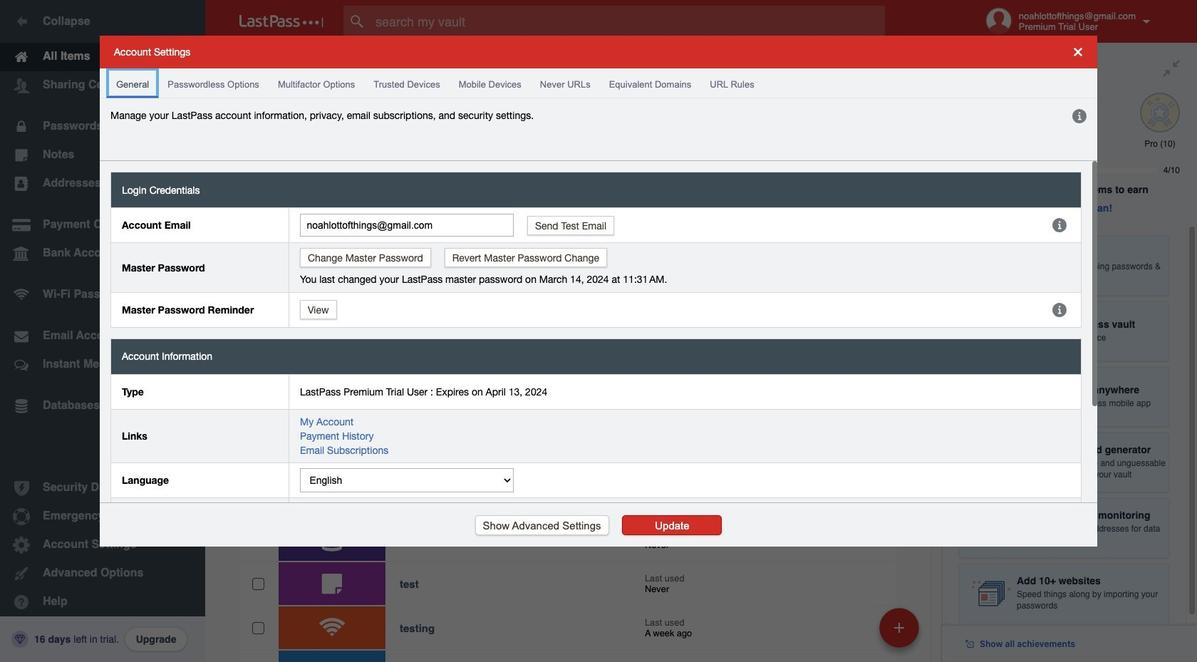 Task type: locate. For each thing, give the bounding box(es) containing it.
vault options navigation
[[205, 43, 943, 86]]

Search search field
[[344, 6, 913, 37]]

new item image
[[895, 623, 905, 633]]

search my vault text field
[[344, 6, 913, 37]]

lastpass image
[[240, 15, 324, 28]]



Task type: vqa. For each thing, say whether or not it's contained in the screenshot.
New item Navigation
yes



Task type: describe. For each thing, give the bounding box(es) containing it.
new item navigation
[[875, 604, 928, 662]]

main navigation navigation
[[0, 0, 205, 662]]



